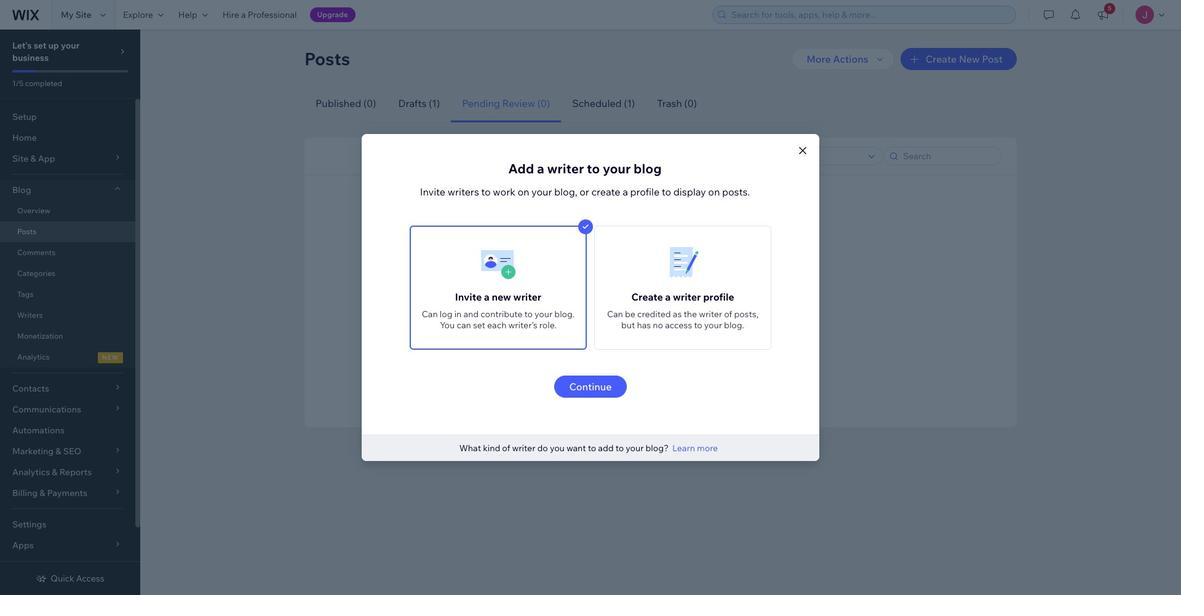 Task type: describe. For each thing, give the bounding box(es) containing it.
do
[[538, 443, 548, 454]]

automations link
[[0, 420, 135, 441]]

(0) for trash (0)
[[685, 97, 697, 110]]

a for add a writer to your blog
[[537, 161, 545, 177]]

blog
[[634, 161, 662, 177]]

a for invite a guest writer
[[651, 321, 656, 334]]

monetization
[[17, 332, 63, 341]]

be
[[625, 309, 636, 320]]

kind
[[483, 443, 501, 454]]

Search for tools, apps, help & more... field
[[728, 6, 1013, 23]]

(1) for scheduled (1)
[[624, 97, 635, 110]]

writer inside no posts pending review invite a guest writer to your site so they can submit posts for your review.
[[572, 299, 595, 310]]

trash
[[658, 97, 682, 110]]

my
[[61, 9, 74, 20]]

to left add
[[588, 443, 597, 454]]

they
[[655, 299, 673, 310]]

cms
[[12, 561, 32, 573]]

cms link
[[0, 557, 135, 577]]

drafts (1)
[[399, 97, 440, 110]]

guest
[[547, 299, 570, 310]]

blog button
[[0, 180, 135, 201]]

help button
[[171, 0, 215, 30]]

create for new
[[926, 53, 957, 65]]

writer up the blog,
[[548, 161, 584, 177]]

tags
[[17, 290, 34, 299]]

what kind of writer do you want to add to your blog? learn more
[[460, 443, 719, 454]]

a inside no posts pending review invite a guest writer to your site so they can submit posts for your review.
[[540, 299, 545, 310]]

blog. inside create a writer profile can be credited as the writer of posts, but has no access to your blog.
[[725, 320, 745, 331]]

as
[[673, 309, 682, 320]]

blog,
[[555, 186, 578, 198]]

invite inside no posts pending review invite a guest writer to your site so they can submit posts for your review.
[[516, 299, 539, 310]]

review.
[[778, 299, 806, 310]]

to inside create a writer profile can be credited as the writer of posts, but has no access to your blog.
[[695, 320, 703, 331]]

access
[[76, 574, 104, 585]]

your left be
[[607, 299, 625, 310]]

a for hire a professional
[[241, 9, 246, 20]]

1 on from the left
[[518, 186, 530, 198]]

scheduled
[[573, 97, 622, 110]]

upgrade
[[317, 10, 348, 19]]

scheduled (1)
[[573, 97, 635, 110]]

1/5 completed
[[12, 79, 62, 88]]

log
[[440, 309, 453, 320]]

(1) for drafts (1)
[[429, 97, 440, 110]]

new
[[960, 53, 981, 65]]

learn more link
[[673, 443, 719, 454]]

pending
[[462, 97, 500, 110]]

help
[[178, 9, 197, 20]]

setup link
[[0, 106, 135, 127]]

no
[[653, 320, 664, 331]]

to right add
[[616, 443, 624, 454]]

writer's
[[509, 320, 538, 331]]

quick
[[51, 574, 74, 585]]

comments
[[17, 248, 56, 257]]

blog. inside invite a new writer can log in and contribute to your blog. you can set each writer's role.
[[555, 309, 575, 320]]

categories
[[17, 269, 55, 278]]

but
[[622, 320, 636, 331]]

review
[[503, 97, 536, 110]]

invite a guest writer button
[[605, 320, 717, 335]]

published (0)
[[316, 97, 376, 110]]

can for pending
[[675, 299, 689, 310]]

in
[[455, 309, 462, 320]]

your left the blog,
[[532, 186, 552, 198]]

hire a professional link
[[215, 0, 304, 30]]

invite for invite a guest writer
[[623, 321, 649, 334]]

site
[[627, 299, 642, 310]]

writers link
[[0, 305, 135, 326]]

posts link
[[0, 222, 135, 243]]

so
[[644, 299, 653, 310]]

create new post
[[926, 53, 1003, 65]]

new
[[102, 354, 119, 362]]

quick access button
[[36, 574, 104, 585]]

no posts pending review invite a guest writer to your site so they can submit posts for your review.
[[516, 282, 806, 310]]

learn
[[673, 443, 696, 454]]

drafts (1) button
[[387, 85, 451, 123]]

create for a
[[632, 291, 663, 303]]

2 on from the left
[[709, 186, 720, 198]]

hire a professional
[[223, 9, 297, 20]]

writer up writer
[[699, 309, 723, 320]]

add
[[509, 161, 534, 177]]

tags link
[[0, 284, 135, 305]]

each
[[488, 320, 507, 331]]

writers
[[17, 311, 43, 320]]

of inside create a writer profile can be credited as the writer of posts, but has no access to your blog.
[[725, 309, 733, 320]]

your up create
[[603, 161, 631, 177]]

Search field
[[900, 148, 999, 165]]

automations
[[12, 425, 65, 436]]

my site
[[61, 9, 92, 20]]

or
[[580, 186, 590, 198]]

2 (0) from the left
[[538, 97, 550, 110]]

let's set up your business
[[12, 40, 80, 63]]

post
[[983, 53, 1003, 65]]

role.
[[540, 320, 557, 331]]

profile inside create a writer profile can be credited as the writer of posts, but has no access to your blog.
[[704, 291, 735, 303]]

invite for invite a new writer can log in and contribute to your blog. you can set each writer's role.
[[455, 291, 482, 303]]

published (0) button
[[305, 85, 387, 123]]

completed
[[25, 79, 62, 88]]

to left display
[[662, 186, 672, 198]]



Task type: vqa. For each thing, say whether or not it's contained in the screenshot.
view your site on the app to see what it looks like for members
no



Task type: locate. For each thing, give the bounding box(es) containing it.
a inside button
[[651, 321, 656, 334]]

1 horizontal spatial on
[[709, 186, 720, 198]]

quick access
[[51, 574, 104, 585]]

your inside create a writer profile can be credited as the writer of posts, but has no access to your blog.
[[705, 320, 723, 331]]

posts down upgrade button
[[305, 48, 350, 70]]

sidebar element
[[0, 30, 140, 596]]

writer left do on the left of page
[[513, 443, 536, 454]]

to
[[587, 161, 600, 177], [482, 186, 491, 198], [662, 186, 672, 198], [597, 299, 605, 310], [525, 309, 533, 320], [695, 320, 703, 331], [588, 443, 597, 454], [616, 443, 624, 454]]

1 horizontal spatial can
[[608, 309, 623, 320]]

1 vertical spatial posts
[[17, 227, 36, 236]]

0 horizontal spatial (0)
[[364, 97, 376, 110]]

professional
[[248, 9, 297, 20]]

5 button
[[1090, 0, 1117, 30]]

1 horizontal spatial create
[[926, 53, 957, 65]]

1 vertical spatial can
[[457, 320, 471, 331]]

on left posts.
[[709, 186, 720, 198]]

writer right new
[[514, 291, 542, 303]]

and
[[464, 309, 479, 320]]

invite
[[420, 186, 446, 198], [455, 291, 482, 303], [516, 299, 539, 310], [623, 321, 649, 334]]

invite a guest writer
[[623, 321, 717, 334]]

1 horizontal spatial posts
[[721, 299, 743, 310]]

posts
[[305, 48, 350, 70], [17, 227, 36, 236]]

(1) right drafts
[[429, 97, 440, 110]]

trash (0)
[[658, 97, 697, 110]]

profile down blog
[[631, 186, 660, 198]]

1 vertical spatial profile
[[704, 291, 735, 303]]

to right access
[[695, 320, 703, 331]]

can inside create a writer profile can be credited as the writer of posts, but has no access to your blog.
[[608, 309, 623, 320]]

create
[[592, 186, 621, 198]]

invite down be
[[623, 321, 649, 334]]

(0) for published (0)
[[364, 97, 376, 110]]

posts up site
[[618, 282, 645, 294]]

can inside invite a new writer can log in and contribute to your blog. you can set each writer's role.
[[422, 309, 438, 320]]

1 can from the left
[[422, 309, 438, 320]]

up
[[48, 40, 59, 51]]

1 horizontal spatial of
[[725, 309, 733, 320]]

invite up the and
[[455, 291, 482, 303]]

5
[[1109, 4, 1112, 12]]

pending
[[647, 282, 686, 294]]

posts inside sidebar element
[[17, 227, 36, 236]]

upgrade button
[[310, 7, 356, 22]]

your inside invite a new writer can log in and contribute to your blog. you can set each writer's role.
[[535, 309, 553, 320]]

0 horizontal spatial can
[[457, 320, 471, 331]]

guest
[[659, 321, 686, 334]]

invite a new writer can log in and contribute to your blog. you can set each writer's role.
[[422, 291, 575, 331]]

0 horizontal spatial (1)
[[429, 97, 440, 110]]

review
[[688, 282, 720, 294]]

blog
[[12, 185, 31, 196]]

can for new
[[457, 320, 471, 331]]

create up credited
[[632, 291, 663, 303]]

2 horizontal spatial (0)
[[685, 97, 697, 110]]

submit
[[691, 299, 719, 310]]

can
[[422, 309, 438, 320], [608, 309, 623, 320]]

1 horizontal spatial profile
[[704, 291, 735, 303]]

invite inside button
[[623, 321, 649, 334]]

work
[[493, 186, 516, 198]]

1 horizontal spatial set
[[473, 320, 486, 331]]

a inside invite a new writer can log in and contribute to your blog. you can set each writer's role.
[[484, 291, 490, 303]]

None field
[[769, 148, 866, 165]]

your down submit
[[705, 320, 723, 331]]

1 vertical spatial of
[[503, 443, 511, 454]]

0 horizontal spatial can
[[422, 309, 438, 320]]

0 horizontal spatial set
[[34, 40, 46, 51]]

tab list containing published (0)
[[305, 85, 1003, 123]]

hire
[[223, 9, 239, 20]]

analytics
[[17, 353, 50, 362]]

create a writer profile can be credited as the writer of posts, but has no access to your blog.
[[608, 291, 759, 331]]

1 vertical spatial posts
[[721, 299, 743, 310]]

add
[[599, 443, 614, 454]]

1 vertical spatial create
[[632, 291, 663, 303]]

create
[[926, 53, 957, 65], [632, 291, 663, 303]]

of right the kind
[[503, 443, 511, 454]]

(0) right review
[[538, 97, 550, 110]]

0 vertical spatial posts
[[305, 48, 350, 70]]

of left the posts,
[[725, 309, 733, 320]]

to left role.
[[525, 309, 533, 320]]

writer
[[689, 321, 717, 334]]

can for create
[[608, 309, 623, 320]]

your inside let's set up your business
[[61, 40, 80, 51]]

2 can from the left
[[608, 309, 623, 320]]

home
[[12, 132, 37, 143]]

set left each
[[473, 320, 486, 331]]

0 vertical spatial of
[[725, 309, 733, 320]]

a for create a writer profile can be credited as the writer of posts, but has no access to your blog.
[[666, 291, 671, 303]]

your left blog?
[[626, 443, 644, 454]]

(0) inside "button"
[[364, 97, 376, 110]]

your right 'up' at left
[[61, 40, 80, 51]]

(0)
[[364, 97, 376, 110], [538, 97, 550, 110], [685, 97, 697, 110]]

(1) right scheduled
[[624, 97, 635, 110]]

contribute
[[481, 309, 523, 320]]

can left be
[[608, 309, 623, 320]]

categories link
[[0, 263, 135, 284]]

to inside invite a new writer can log in and contribute to your blog. you can set each writer's role.
[[525, 309, 533, 320]]

create left new
[[926, 53, 957, 65]]

0 vertical spatial profile
[[631, 186, 660, 198]]

0 horizontal spatial of
[[503, 443, 511, 454]]

1 horizontal spatial blog.
[[725, 320, 745, 331]]

create inside create new post button
[[926, 53, 957, 65]]

pending review (0) button
[[451, 85, 562, 123]]

1 vertical spatial set
[[473, 320, 486, 331]]

add a writer to your blog
[[509, 161, 662, 177]]

continue button
[[555, 376, 627, 398]]

trash (0) button
[[647, 85, 708, 123]]

more
[[698, 443, 719, 454]]

(1)
[[429, 97, 440, 110], [624, 97, 635, 110]]

3 (0) from the left
[[685, 97, 697, 110]]

posts down overview
[[17, 227, 36, 236]]

a for invite a new writer can log in and contribute to your blog. you can set each writer's role.
[[484, 291, 490, 303]]

1/5
[[12, 79, 23, 88]]

blog.
[[555, 309, 575, 320], [725, 320, 745, 331]]

0 vertical spatial posts
[[618, 282, 645, 294]]

tab list
[[305, 85, 1003, 123]]

comments link
[[0, 243, 135, 263]]

explore
[[123, 9, 153, 20]]

invite up writer's
[[516, 299, 539, 310]]

create inside create a writer profile can be credited as the writer of posts, but has no access to your blog.
[[632, 291, 663, 303]]

posts left for
[[721, 299, 743, 310]]

of
[[725, 309, 733, 320], [503, 443, 511, 454]]

posts.
[[723, 186, 751, 198]]

0 vertical spatial set
[[34, 40, 46, 51]]

has
[[637, 320, 651, 331]]

settings
[[12, 520, 46, 531]]

profile left for
[[704, 291, 735, 303]]

your right "contribute"
[[535, 309, 553, 320]]

site
[[75, 9, 92, 20]]

settings link
[[0, 515, 135, 536]]

to down no
[[597, 299, 605, 310]]

to left work at top left
[[482, 186, 491, 198]]

1 horizontal spatial can
[[675, 299, 689, 310]]

published
[[316, 97, 361, 110]]

0 horizontal spatial create
[[632, 291, 663, 303]]

a inside create a writer profile can be credited as the writer of posts, but has no access to your blog.
[[666, 291, 671, 303]]

a inside "link"
[[241, 9, 246, 20]]

0 vertical spatial create
[[926, 53, 957, 65]]

can right you
[[457, 320, 471, 331]]

writers
[[448, 186, 479, 198]]

can left log
[[422, 309, 438, 320]]

credited
[[638, 309, 671, 320]]

invite inside invite a new writer can log in and contribute to your blog. you can set each writer's role.
[[455, 291, 482, 303]]

scheduled (1) button
[[562, 85, 647, 123]]

0 horizontal spatial profile
[[631, 186, 660, 198]]

2 (1) from the left
[[624, 97, 635, 110]]

profile
[[631, 186, 660, 198], [704, 291, 735, 303]]

your
[[61, 40, 80, 51], [603, 161, 631, 177], [532, 186, 552, 198], [607, 299, 625, 310], [758, 299, 776, 310], [535, 309, 553, 320], [705, 320, 723, 331], [626, 443, 644, 454]]

overview link
[[0, 201, 135, 222]]

on right work at top left
[[518, 186, 530, 198]]

the
[[684, 309, 698, 320]]

to up 'invite writers to work on your blog, or create a profile to display on posts.'
[[587, 161, 600, 177]]

invite writers to work on your blog, or create a profile to display on posts.
[[420, 186, 751, 198]]

display
[[674, 186, 707, 198]]

blog. right writer's
[[555, 309, 575, 320]]

writer inside invite a new writer can log in and contribute to your blog. you can set each writer's role.
[[514, 291, 542, 303]]

invite left the writers in the left top of the page
[[420, 186, 446, 198]]

can right they
[[675, 299, 689, 310]]

writer right the guest
[[572, 299, 595, 310]]

to inside no posts pending review invite a guest writer to your site so they can submit posts for your review.
[[597, 299, 605, 310]]

home link
[[0, 127, 135, 148]]

0 horizontal spatial posts
[[17, 227, 36, 236]]

what
[[460, 443, 481, 454]]

1 horizontal spatial (0)
[[538, 97, 550, 110]]

1 (1) from the left
[[429, 97, 440, 110]]

blog?
[[646, 443, 669, 454]]

0 vertical spatial can
[[675, 299, 689, 310]]

set inside invite a new writer can log in and contribute to your blog. you can set each writer's role.
[[473, 320, 486, 331]]

your right for
[[758, 299, 776, 310]]

for
[[745, 299, 756, 310]]

0 horizontal spatial blog.
[[555, 309, 575, 320]]

can for invite
[[422, 309, 438, 320]]

set left 'up' at left
[[34, 40, 46, 51]]

(0) right trash
[[685, 97, 697, 110]]

set inside let's set up your business
[[34, 40, 46, 51]]

create new post button
[[901, 48, 1018, 70]]

0 horizontal spatial posts
[[618, 282, 645, 294]]

1 horizontal spatial (1)
[[624, 97, 635, 110]]

can inside no posts pending review invite a guest writer to your site so they can submit posts for your review.
[[675, 299, 689, 310]]

1 (0) from the left
[[364, 97, 376, 110]]

you
[[550, 443, 565, 454]]

invite for invite writers to work on your blog, or create a profile to display on posts.
[[420, 186, 446, 198]]

can inside invite a new writer can log in and contribute to your blog. you can set each writer's role.
[[457, 320, 471, 331]]

you
[[440, 320, 455, 331]]

writer up the
[[673, 291, 701, 303]]

0 horizontal spatial on
[[518, 186, 530, 198]]

new
[[492, 291, 512, 303]]

no
[[603, 282, 616, 294]]

blog. right writer
[[725, 320, 745, 331]]

(0) right published
[[364, 97, 376, 110]]

1 horizontal spatial posts
[[305, 48, 350, 70]]

let's
[[12, 40, 32, 51]]



